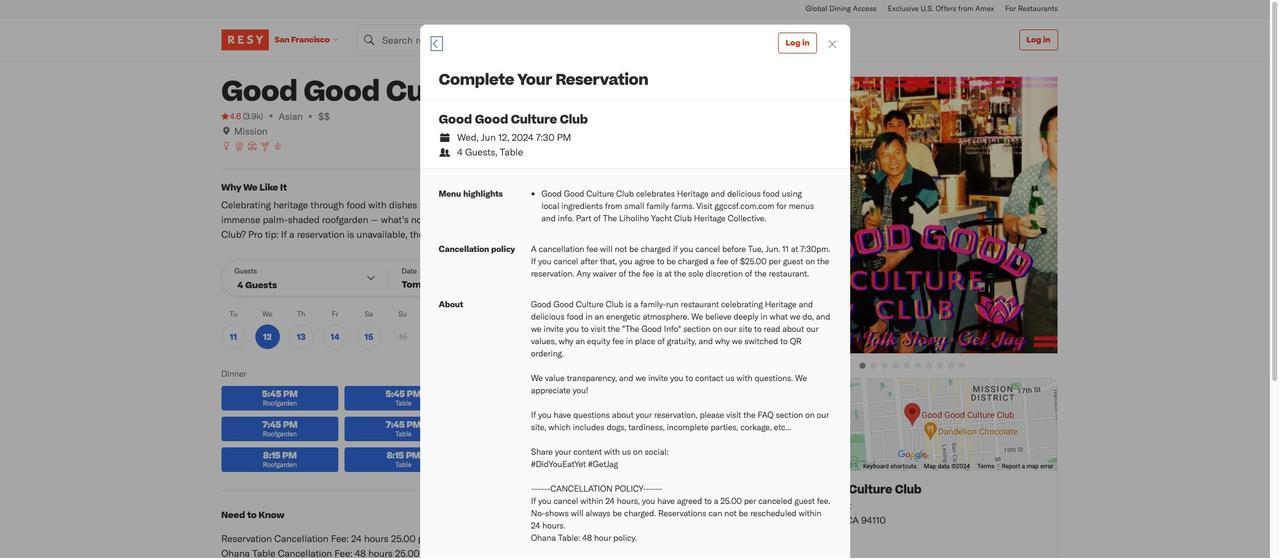 Task type: describe. For each thing, give the bounding box(es) containing it.
book with resy element
[[420, 25, 850, 559]]



Task type: vqa. For each thing, say whether or not it's contained in the screenshot.
search restaurants, cuisines, etc. text field
no



Task type: locate. For each thing, give the bounding box(es) containing it.
climbing image
[[273, 142, 283, 151]]

4.6 out of 5 stars image
[[221, 110, 241, 122]]



